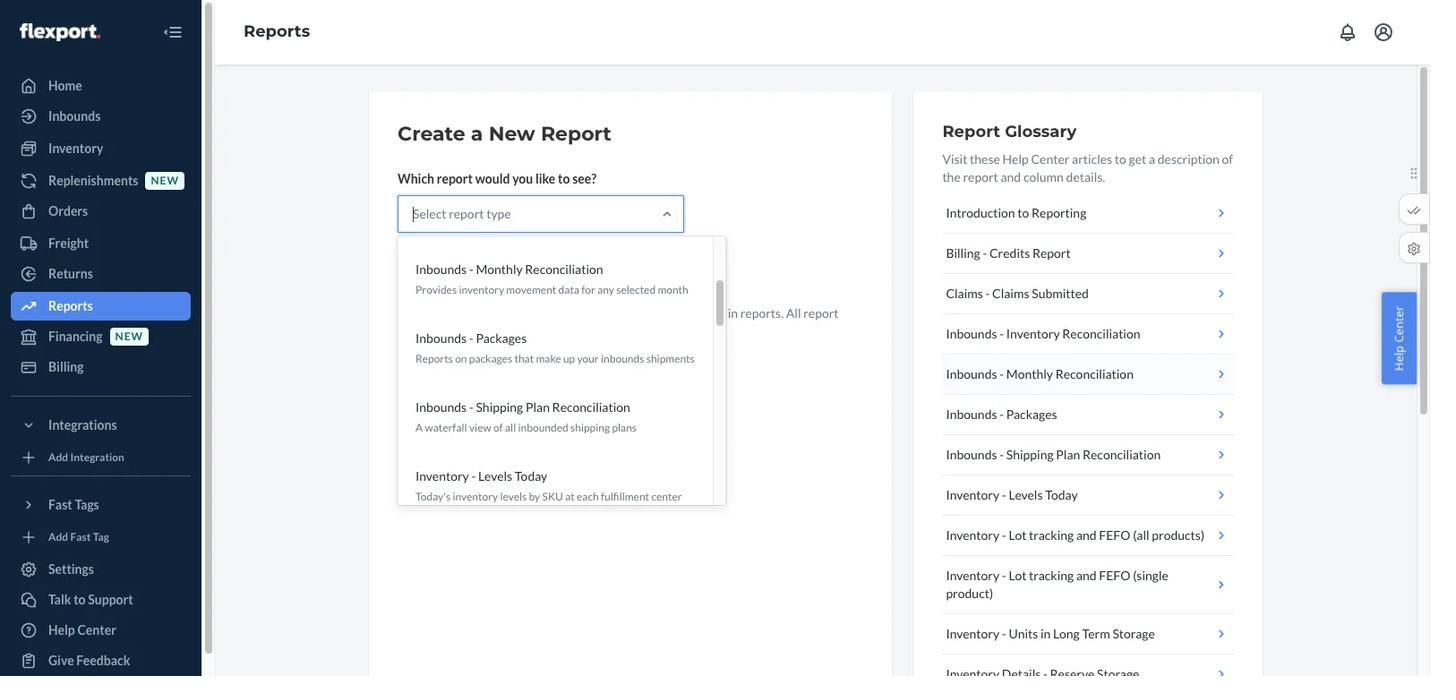 Task type: locate. For each thing, give the bounding box(es) containing it.
to
[[1115, 151, 1127, 167], [558, 171, 570, 186], [1018, 205, 1030, 220], [477, 306, 488, 321], [646, 306, 658, 321], [74, 592, 86, 608]]

add
[[48, 451, 68, 465], [48, 531, 68, 544]]

to inside talk to support button
[[74, 592, 86, 608]]

in left reports.
[[728, 306, 738, 321]]

today for inventory - levels today
[[1046, 487, 1079, 503]]

create up provides
[[413, 264, 452, 280]]

0 horizontal spatial for
[[534, 306, 551, 321]]

1 vertical spatial a
[[1150, 151, 1156, 167]]

2 horizontal spatial report
[[1033, 246, 1071, 261]]

1 vertical spatial add
[[48, 531, 68, 544]]

1 vertical spatial in
[[477, 323, 487, 339]]

1 vertical spatial packages
[[1007, 407, 1058, 422]]

add up settings
[[48, 531, 68, 544]]

0 vertical spatial packages
[[476, 330, 527, 346]]

inbounds for inbounds - inventory reconciliation
[[947, 326, 998, 341]]

1 vertical spatial up
[[564, 352, 575, 365]]

plan inside button
[[1057, 447, 1081, 462]]

a right get
[[1150, 151, 1156, 167]]

(utc).
[[574, 323, 609, 339]]

inventory down inventory - levels today
[[947, 528, 1000, 543]]

reports inside inbounds - packages reports on packages that make up your inbounds shipments
[[416, 352, 453, 365]]

settings
[[48, 562, 94, 577]]

- for claims - claims submitted
[[986, 286, 990, 301]]

0 horizontal spatial today
[[515, 469, 548, 484]]

0 vertical spatial shipping
[[476, 399, 523, 415]]

to right the talk
[[74, 592, 86, 608]]

today
[[515, 469, 548, 484], [1046, 487, 1079, 503]]

1 vertical spatial lot
[[1009, 568, 1027, 583]]

2 horizontal spatial new
[[553, 306, 576, 321]]

of right description
[[1223, 151, 1234, 167]]

levels inside inventory - levels today today's inventory levels by sku at each fulfillment center
[[479, 469, 513, 484]]

to inside visit these help center articles to get a description of the report and column details.
[[1115, 151, 1127, 167]]

0 vertical spatial monthly
[[476, 261, 523, 276]]

inbounds for inbounds - packages
[[947, 407, 998, 422]]

1 horizontal spatial for
[[582, 283, 596, 296]]

to left reporting in the top right of the page
[[1018, 205, 1030, 220]]

inbounds inside inbounds - packages reports on packages that make up your inbounds shipments
[[416, 330, 467, 346]]

inbounds down 'claims - claims submitted'
[[947, 326, 998, 341]]

reconciliation inside 'button'
[[1056, 366, 1134, 382]]

reports.
[[741, 306, 784, 321]]

center inside button
[[1392, 306, 1408, 342]]

inventory - units in long term storage button
[[943, 615, 1235, 655]]

by
[[529, 490, 541, 504]]

inventory
[[459, 283, 505, 296], [453, 490, 498, 504]]

inbounds - monthly reconciliation
[[947, 366, 1134, 382]]

- for inbounds - monthly reconciliation provides inventory movement data for any selected month
[[469, 261, 474, 276]]

report up these
[[943, 122, 1001, 142]]

for
[[582, 283, 596, 296], [534, 306, 551, 321]]

see?
[[573, 171, 597, 186]]

shipments
[[647, 352, 695, 365]]

1 vertical spatial tracking
[[1030, 568, 1075, 583]]

shipping up inventory - levels today
[[1007, 447, 1054, 462]]

claims down 'credits'
[[993, 286, 1030, 301]]

0 horizontal spatial reports
[[48, 298, 93, 314]]

up left your
[[564, 352, 575, 365]]

0 vertical spatial billing
[[947, 246, 981, 261]]

0 horizontal spatial levels
[[479, 469, 513, 484]]

0 vertical spatial fefo
[[1100, 528, 1131, 543]]

1 fefo from the top
[[1100, 528, 1131, 543]]

inventory up product)
[[947, 568, 1000, 583]]

0 horizontal spatial plan
[[526, 399, 550, 415]]

shipping inside button
[[1007, 447, 1054, 462]]

in left long
[[1041, 626, 1051, 642]]

1 claims from the left
[[947, 286, 984, 301]]

1 horizontal spatial reports
[[244, 22, 310, 41]]

1 vertical spatial reports
[[48, 298, 93, 314]]

claims down billing - credits report
[[947, 286, 984, 301]]

reconciliation down 'claims - claims submitted' button
[[1063, 326, 1141, 341]]

a left new
[[471, 122, 483, 146]]

monthly inside inbounds - monthly reconciliation provides inventory movement data for any selected month
[[476, 261, 523, 276]]

inbounds down 'inbounds - packages'
[[947, 447, 998, 462]]

- inside inbounds - shipping plan reconciliation a waterfall view of all inbounded shipping plans
[[469, 399, 474, 415]]

and inside the 'inventory - lot tracking and fefo (single product)'
[[1077, 568, 1097, 583]]

center inside visit these help center articles to get a description of the report and column details.
[[1032, 151, 1070, 167]]

1 vertical spatial of
[[494, 421, 503, 434]]

2 add from the top
[[48, 531, 68, 544]]

- inside the 'inventory - lot tracking and fefo (single product)'
[[1003, 568, 1007, 583]]

fast left tags
[[48, 497, 72, 513]]

fast
[[48, 497, 72, 513], [70, 531, 91, 544]]

1 horizontal spatial monthly
[[1007, 366, 1054, 382]]

tracking up the 'inventory - lot tracking and fefo (single product)' in the bottom of the page
[[1030, 528, 1075, 543]]

1 vertical spatial help
[[1392, 345, 1408, 371]]

0 horizontal spatial claims
[[947, 286, 984, 301]]

0 vertical spatial today
[[515, 469, 548, 484]]

give
[[48, 653, 74, 668]]

today inside inventory - levels today today's inventory levels by sku at each fulfillment center
[[515, 469, 548, 484]]

0 vertical spatial and
[[1001, 169, 1022, 185]]

tracking down "inventory - lot tracking and fefo (all products)"
[[1030, 568, 1075, 583]]

1 horizontal spatial a
[[1150, 151, 1156, 167]]

in
[[728, 306, 738, 321], [477, 323, 487, 339], [1041, 626, 1051, 642]]

for up time
[[534, 306, 551, 321]]

1 horizontal spatial shipping
[[1007, 447, 1054, 462]]

packages inside inbounds - packages button
[[1007, 407, 1058, 422]]

a
[[471, 122, 483, 146], [1150, 151, 1156, 167]]

report down reporting in the top right of the page
[[1033, 246, 1071, 261]]

up inside it may take up to 2 hours for new information to be reflected in reports. all report time fields are in universal time (utc).
[[460, 306, 474, 321]]

0 horizontal spatial billing
[[48, 359, 84, 375]]

- inside inbounds - packages reports on packages that make up your inbounds shipments
[[469, 330, 474, 346]]

settings link
[[11, 556, 191, 584]]

billing down financing
[[48, 359, 84, 375]]

add for add integration
[[48, 451, 68, 465]]

monthly inside 'button'
[[1007, 366, 1054, 382]]

to left get
[[1115, 151, 1127, 167]]

new inside it may take up to 2 hours for new information to be reflected in reports. all report time fields are in universal time (utc).
[[553, 306, 576, 321]]

inventory down 'inbounds - packages'
[[947, 487, 1000, 503]]

billing for billing
[[48, 359, 84, 375]]

shipping for inbounds - shipping plan reconciliation
[[1007, 447, 1054, 462]]

inbounds inside 'link'
[[48, 108, 101, 124]]

1 horizontal spatial center
[[1032, 151, 1070, 167]]

inventory down product)
[[947, 626, 1000, 642]]

1 lot from the top
[[1009, 528, 1027, 543]]

packages inside inbounds - packages reports on packages that make up your inbounds shipments
[[476, 330, 527, 346]]

- for inventory - lot tracking and fefo (all products)
[[1003, 528, 1007, 543]]

up
[[460, 306, 474, 321], [564, 352, 575, 365]]

0 vertical spatial of
[[1223, 151, 1234, 167]]

2 tracking from the top
[[1030, 568, 1075, 583]]

0 horizontal spatial packages
[[476, 330, 527, 346]]

1 vertical spatial fefo
[[1100, 568, 1131, 583]]

today for inventory - levels today today's inventory levels by sku at each fulfillment center
[[515, 469, 548, 484]]

- inside inbounds - monthly reconciliation provides inventory movement data for any selected month
[[469, 261, 474, 276]]

1 vertical spatial for
[[534, 306, 551, 321]]

fast tags button
[[11, 491, 191, 520]]

inventory up '2' on the left of the page
[[459, 283, 505, 296]]

new for replenishments
[[151, 174, 179, 188]]

2 lot from the top
[[1009, 568, 1027, 583]]

inventory - levels today button
[[943, 476, 1235, 516]]

today up by
[[515, 469, 548, 484]]

2 vertical spatial reports
[[416, 352, 453, 365]]

lot
[[1009, 528, 1027, 543], [1009, 568, 1027, 583]]

and down inventory - levels today button
[[1077, 528, 1097, 543]]

packages down inbounds - monthly reconciliation
[[1007, 407, 1058, 422]]

2 vertical spatial in
[[1041, 626, 1051, 642]]

0 horizontal spatial of
[[494, 421, 503, 434]]

new
[[489, 122, 536, 146]]

get
[[1130, 151, 1147, 167]]

integrations button
[[11, 411, 191, 440]]

1 vertical spatial create
[[413, 264, 452, 280]]

month
[[658, 283, 689, 296]]

inbounds - packages button
[[943, 395, 1235, 435]]

1 horizontal spatial claims
[[993, 286, 1030, 301]]

and left the column at the top right
[[1001, 169, 1022, 185]]

- for inbounds - shipping plan reconciliation
[[1000, 447, 1005, 462]]

1 horizontal spatial of
[[1223, 151, 1234, 167]]

inbounds inside inbounds - monthly reconciliation provides inventory movement data for any selected month
[[416, 261, 467, 276]]

add inside "link"
[[48, 451, 68, 465]]

fefo inside inventory - lot tracking and fefo (all products) button
[[1100, 528, 1131, 543]]

1 vertical spatial fast
[[70, 531, 91, 544]]

1 horizontal spatial today
[[1046, 487, 1079, 503]]

report up provides
[[454, 264, 491, 280]]

shipping
[[571, 421, 610, 434]]

sku
[[543, 490, 563, 504]]

plan for inbounds - shipping plan reconciliation a waterfall view of all inbounded shipping plans
[[526, 399, 550, 415]]

inventory inside the 'inventory - lot tracking and fefo (single product)'
[[947, 568, 1000, 583]]

today's
[[416, 490, 451, 504]]

monthly for inbounds - monthly reconciliation provides inventory movement data for any selected month
[[476, 261, 523, 276]]

reconciliation up shipping
[[553, 399, 631, 415]]

plan down inbounds - packages button
[[1057, 447, 1081, 462]]

billing inside button
[[947, 246, 981, 261]]

lot up "units" at the bottom right
[[1009, 568, 1027, 583]]

billing down introduction
[[947, 246, 981, 261]]

2 vertical spatial new
[[115, 330, 143, 344]]

1 horizontal spatial billing
[[947, 246, 981, 261]]

1 vertical spatial plan
[[1057, 447, 1081, 462]]

freight
[[48, 236, 89, 251]]

- for billing - credits report
[[983, 246, 988, 261]]

add integration
[[48, 451, 124, 465]]

report for create report
[[454, 264, 491, 280]]

returns link
[[11, 260, 191, 289]]

0 vertical spatial tracking
[[1030, 528, 1075, 543]]

inventory up inbounds - monthly reconciliation
[[1007, 326, 1061, 341]]

levels down inbounds - shipping plan reconciliation
[[1009, 487, 1043, 503]]

inventory up today's on the bottom of the page
[[416, 469, 469, 484]]

- for inbounds - packages
[[1000, 407, 1005, 422]]

shipping inside inbounds - shipping plan reconciliation a waterfall view of all inbounded shipping plans
[[476, 399, 523, 415]]

term
[[1083, 626, 1111, 642]]

1 vertical spatial monthly
[[1007, 366, 1054, 382]]

report inside button
[[1033, 246, 1071, 261]]

inbounds for inbounds - monthly reconciliation
[[947, 366, 998, 382]]

create up which
[[398, 122, 466, 146]]

1 vertical spatial shipping
[[1007, 447, 1054, 462]]

reconciliation
[[525, 261, 604, 276], [1063, 326, 1141, 341], [1056, 366, 1134, 382], [553, 399, 631, 415], [1083, 447, 1161, 462]]

inbounded
[[518, 421, 569, 434]]

glossary
[[1005, 122, 1077, 142]]

1 horizontal spatial help center
[[1392, 306, 1408, 371]]

inbounds inside 'button'
[[947, 366, 998, 382]]

- inside inventory - levels today today's inventory levels by sku at each fulfillment center
[[472, 469, 476, 484]]

1 horizontal spatial reports link
[[244, 22, 310, 41]]

products)
[[1153, 528, 1205, 543]]

inventory for inventory - lot tracking and fefo (single product)
[[947, 568, 1000, 583]]

0 horizontal spatial report
[[541, 122, 612, 146]]

reconciliation inside inbounds - monthly reconciliation provides inventory movement data for any selected month
[[525, 261, 604, 276]]

- inside 'button'
[[1000, 366, 1005, 382]]

1 vertical spatial new
[[553, 306, 576, 321]]

2 fefo from the top
[[1100, 568, 1131, 583]]

reconciliation inside inbounds - shipping plan reconciliation a waterfall view of all inbounded shipping plans
[[553, 399, 631, 415]]

new up orders link
[[151, 174, 179, 188]]

monthly up movement
[[476, 261, 523, 276]]

introduction
[[947, 205, 1016, 220]]

inbounds link
[[11, 102, 191, 131]]

fast inside dropdown button
[[48, 497, 72, 513]]

and inside visit these help center articles to get a description of the report and column details.
[[1001, 169, 1022, 185]]

packages up packages at the bottom
[[476, 330, 527, 346]]

and down inventory - lot tracking and fefo (all products) button
[[1077, 568, 1097, 583]]

it may take up to 2 hours for new information to be reflected in reports. all report time fields are in universal time (utc).
[[398, 306, 839, 339]]

levels up the levels
[[479, 469, 513, 484]]

2 horizontal spatial reports
[[416, 352, 453, 365]]

0 vertical spatial inventory
[[459, 283, 505, 296]]

fast left the tag
[[70, 531, 91, 544]]

inbounds for inbounds - packages reports on packages that make up your inbounds shipments
[[416, 330, 467, 346]]

inbounds up provides
[[416, 261, 467, 276]]

inbounds inside inbounds - shipping plan reconciliation a waterfall view of all inbounded shipping plans
[[416, 399, 467, 415]]

1 vertical spatial center
[[1392, 306, 1408, 342]]

tracking for (all
[[1030, 528, 1075, 543]]

0 horizontal spatial center
[[77, 623, 116, 638]]

fast tags
[[48, 497, 99, 513]]

0 horizontal spatial monthly
[[476, 261, 523, 276]]

tracking for (single
[[1030, 568, 1075, 583]]

for left "any"
[[582, 283, 596, 296]]

1 vertical spatial today
[[1046, 487, 1079, 503]]

inbounds up 'inbounds - packages'
[[947, 366, 998, 382]]

help
[[1003, 151, 1029, 167], [1392, 345, 1408, 371], [48, 623, 75, 638]]

create inside create report button
[[413, 264, 452, 280]]

flexport logo image
[[20, 23, 100, 41]]

integrations
[[48, 418, 117, 433]]

1 horizontal spatial levels
[[1009, 487, 1043, 503]]

inventory for inventory - levels today
[[947, 487, 1000, 503]]

report inside button
[[454, 264, 491, 280]]

2 horizontal spatial in
[[1041, 626, 1051, 642]]

0 vertical spatial levels
[[479, 469, 513, 484]]

tags
[[75, 497, 99, 513]]

help inside button
[[1392, 345, 1408, 371]]

universal
[[490, 323, 542, 339]]

to left '2' on the left of the page
[[477, 306, 488, 321]]

1 vertical spatial and
[[1077, 528, 1097, 543]]

shipping up the all
[[476, 399, 523, 415]]

0 vertical spatial plan
[[526, 399, 550, 415]]

1 vertical spatial levels
[[1009, 487, 1043, 503]]

inbounds - shipping plan reconciliation button
[[943, 435, 1235, 476]]

orders link
[[11, 197, 191, 226]]

report
[[964, 169, 999, 185], [437, 171, 473, 186], [449, 206, 484, 221], [454, 264, 491, 280], [804, 306, 839, 321]]

inventory left the levels
[[453, 490, 498, 504]]

2 vertical spatial and
[[1077, 568, 1097, 583]]

0 vertical spatial for
[[582, 283, 596, 296]]

0 horizontal spatial help
[[48, 623, 75, 638]]

all
[[787, 306, 802, 321]]

which
[[398, 171, 435, 186]]

your
[[578, 352, 599, 365]]

today inside button
[[1046, 487, 1079, 503]]

report left type
[[449, 206, 484, 221]]

1 add from the top
[[48, 451, 68, 465]]

1 vertical spatial inventory
[[453, 490, 498, 504]]

fefo left (all
[[1100, 528, 1131, 543]]

1 horizontal spatial help
[[1003, 151, 1029, 167]]

of left the all
[[494, 421, 503, 434]]

2 horizontal spatial center
[[1392, 306, 1408, 342]]

inventory
[[48, 141, 103, 156], [1007, 326, 1061, 341], [416, 469, 469, 484], [947, 487, 1000, 503], [947, 528, 1000, 543], [947, 568, 1000, 583], [947, 626, 1000, 642]]

create
[[398, 122, 466, 146], [413, 264, 452, 280]]

1 horizontal spatial in
[[728, 306, 738, 321]]

center
[[1032, 151, 1070, 167], [1392, 306, 1408, 342], [77, 623, 116, 638]]

in inside button
[[1041, 626, 1051, 642]]

in right are
[[477, 323, 487, 339]]

inventory inside inventory - levels today today's inventory levels by sku at each fulfillment center
[[453, 490, 498, 504]]

report right all
[[804, 306, 839, 321]]

add for add fast tag
[[48, 531, 68, 544]]

financing
[[48, 329, 103, 344]]

inbounds down take
[[416, 330, 467, 346]]

0 vertical spatial up
[[460, 306, 474, 321]]

1 horizontal spatial packages
[[1007, 407, 1058, 422]]

0 vertical spatial create
[[398, 122, 466, 146]]

inventory - units in long term storage
[[947, 626, 1156, 642]]

-
[[983, 246, 988, 261], [469, 261, 474, 276], [986, 286, 990, 301], [1000, 326, 1005, 341], [469, 330, 474, 346], [1000, 366, 1005, 382], [469, 399, 474, 415], [1000, 407, 1005, 422], [1000, 447, 1005, 462], [472, 469, 476, 484], [1003, 487, 1007, 503], [1003, 528, 1007, 543], [1003, 568, 1007, 583], [1003, 626, 1007, 642]]

articles
[[1073, 151, 1113, 167]]

reconciliation down inbounds - inventory reconciliation button
[[1056, 366, 1134, 382]]

1 horizontal spatial new
[[151, 174, 179, 188]]

0 horizontal spatial up
[[460, 306, 474, 321]]

inbounds down inbounds - monthly reconciliation
[[947, 407, 998, 422]]

new up time
[[553, 306, 576, 321]]

on
[[455, 352, 467, 365]]

help inside visit these help center articles to get a description of the report and column details.
[[1003, 151, 1029, 167]]

0 vertical spatial add
[[48, 451, 68, 465]]

fefo left (single
[[1100, 568, 1131, 583]]

time
[[398, 323, 423, 339]]

monthly down inbounds - inventory reconciliation
[[1007, 366, 1054, 382]]

0 vertical spatial fast
[[48, 497, 72, 513]]

billing for billing - credits report
[[947, 246, 981, 261]]

plan up inbounded
[[526, 399, 550, 415]]

- for inbounds - inventory reconciliation
[[1000, 326, 1005, 341]]

reports link
[[244, 22, 310, 41], [11, 292, 191, 321]]

inventory up replenishments
[[48, 141, 103, 156]]

lot inside the 'inventory - lot tracking and fefo (single product)'
[[1009, 568, 1027, 583]]

inbounds down home at the top left
[[48, 108, 101, 124]]

0 horizontal spatial new
[[115, 330, 143, 344]]

inventory for monthly
[[459, 283, 505, 296]]

inbounds - monthly reconciliation button
[[943, 355, 1235, 395]]

tracking inside the 'inventory - lot tracking and fefo (single product)'
[[1030, 568, 1075, 583]]

0 vertical spatial center
[[1032, 151, 1070, 167]]

0 vertical spatial help
[[1003, 151, 1029, 167]]

inventory inside inventory - levels today today's inventory levels by sku at each fulfillment center
[[416, 469, 469, 484]]

up up are
[[460, 306, 474, 321]]

and for inventory - lot tracking and fefo (all products)
[[1077, 528, 1097, 543]]

shipping
[[476, 399, 523, 415], [1007, 447, 1054, 462]]

add left integration
[[48, 451, 68, 465]]

1 horizontal spatial up
[[564, 352, 575, 365]]

inbounds up waterfall at the bottom
[[416, 399, 467, 415]]

create report
[[413, 264, 491, 280]]

1 horizontal spatial plan
[[1057, 447, 1081, 462]]

2 horizontal spatial help
[[1392, 345, 1408, 371]]

help center link
[[11, 616, 191, 645]]

report down these
[[964, 169, 999, 185]]

returns
[[48, 266, 93, 281]]

claims - claims submitted button
[[943, 274, 1235, 315]]

0 horizontal spatial in
[[477, 323, 487, 339]]

monthly
[[476, 261, 523, 276], [1007, 366, 1054, 382]]

fefo
[[1100, 528, 1131, 543], [1100, 568, 1131, 583]]

new up billing link
[[115, 330, 143, 344]]

lot for inventory - lot tracking and fefo (single product)
[[1009, 568, 1027, 583]]

which report would you like to see?
[[398, 171, 597, 186]]

fefo for (all
[[1100, 528, 1131, 543]]

plan inside inbounds - shipping plan reconciliation a waterfall view of all inbounded shipping plans
[[526, 399, 550, 415]]

0 horizontal spatial shipping
[[476, 399, 523, 415]]

levels inside button
[[1009, 487, 1043, 503]]

reconciliation up data
[[525, 261, 604, 276]]

inventory inside inbounds - monthly reconciliation provides inventory movement data for any selected month
[[459, 283, 505, 296]]

of
[[1223, 151, 1234, 167], [494, 421, 503, 434]]

0 vertical spatial new
[[151, 174, 179, 188]]

1 vertical spatial billing
[[48, 359, 84, 375]]

0 vertical spatial help center
[[1392, 306, 1408, 371]]

plan
[[526, 399, 550, 415], [1057, 447, 1081, 462]]

inbounds for inbounds - monthly reconciliation provides inventory movement data for any selected month
[[416, 261, 467, 276]]

lot down inventory - levels today
[[1009, 528, 1027, 543]]

a
[[416, 421, 423, 434]]

help center inside button
[[1392, 306, 1408, 371]]

0 horizontal spatial help center
[[48, 623, 116, 638]]

packages for inbounds - packages reports on packages that make up your inbounds shipments
[[476, 330, 527, 346]]

2 vertical spatial center
[[77, 623, 116, 638]]

fefo inside the 'inventory - lot tracking and fefo (single product)'
[[1100, 568, 1131, 583]]

today down inbounds - shipping plan reconciliation
[[1046, 487, 1079, 503]]

report up select report type
[[437, 171, 473, 186]]

like
[[536, 171, 556, 186]]

1 tracking from the top
[[1030, 528, 1075, 543]]

0 horizontal spatial reports link
[[11, 292, 191, 321]]

report up see?
[[541, 122, 612, 146]]

it
[[398, 306, 406, 321]]

- for inventory - levels today today's inventory levels by sku at each fulfillment center
[[472, 469, 476, 484]]



Task type: vqa. For each thing, say whether or not it's contained in the screenshot.
Fast to the bottom
yes



Task type: describe. For each thing, give the bounding box(es) containing it.
- for inventory - units in long term storage
[[1003, 626, 1007, 642]]

inbounds - monthly reconciliation provides inventory movement data for any selected month
[[416, 261, 689, 296]]

inventory for inventory - units in long term storage
[[947, 626, 1000, 642]]

inventory - lot tracking and fefo (all products) button
[[943, 516, 1235, 556]]

billing link
[[11, 353, 191, 382]]

inventory - lot tracking and fefo (single product)
[[947, 568, 1169, 601]]

packages
[[469, 352, 513, 365]]

monthly for inbounds - monthly reconciliation
[[1007, 366, 1054, 382]]

tag
[[93, 531, 109, 544]]

a inside visit these help center articles to get a description of the report and column details.
[[1150, 151, 1156, 167]]

talk to support button
[[11, 586, 191, 615]]

report for which report would you like to see?
[[437, 171, 473, 186]]

help center button
[[1383, 292, 1418, 384]]

inventory for inventory
[[48, 141, 103, 156]]

inbounds - packages
[[947, 407, 1058, 422]]

0 vertical spatial reports link
[[244, 22, 310, 41]]

any
[[598, 283, 615, 296]]

inbounds - inventory reconciliation
[[947, 326, 1141, 341]]

- for inbounds - shipping plan reconciliation a waterfall view of all inbounded shipping plans
[[469, 399, 474, 415]]

levels for inventory - levels today today's inventory levels by sku at each fulfillment center
[[479, 469, 513, 484]]

fulfillment
[[601, 490, 650, 504]]

inventory for inventory - lot tracking and fefo (all products)
[[947, 528, 1000, 543]]

packages for inbounds - packages
[[1007, 407, 1058, 422]]

2
[[491, 306, 498, 321]]

report for create a new report
[[541, 122, 612, 146]]

orders
[[48, 203, 88, 219]]

add fast tag
[[48, 531, 109, 544]]

column
[[1024, 169, 1064, 185]]

inbounds for inbounds - shipping plan reconciliation a waterfall view of all inbounded shipping plans
[[416, 399, 467, 415]]

(single
[[1134, 568, 1169, 583]]

talk to support
[[48, 592, 133, 608]]

levels for inventory - levels today
[[1009, 487, 1043, 503]]

inventory - levels today today's inventory levels by sku at each fulfillment center
[[416, 469, 682, 504]]

to inside introduction to reporting button
[[1018, 205, 1030, 220]]

open account menu image
[[1374, 22, 1395, 43]]

these
[[970, 151, 1001, 167]]

view
[[469, 421, 492, 434]]

1 horizontal spatial report
[[943, 122, 1001, 142]]

inventory link
[[11, 134, 191, 163]]

report for billing - credits report
[[1033, 246, 1071, 261]]

close navigation image
[[162, 22, 184, 43]]

product)
[[947, 586, 994, 601]]

for inside it may take up to 2 hours for new information to be reflected in reports. all report time fields are in universal time (utc).
[[534, 306, 551, 321]]

billing - credits report button
[[943, 234, 1235, 274]]

center
[[652, 490, 682, 504]]

create for create report
[[413, 264, 452, 280]]

inventory for levels
[[453, 490, 498, 504]]

provides
[[416, 283, 457, 296]]

give feedback button
[[11, 647, 191, 676]]

- for inventory - lot tracking and fefo (single product)
[[1003, 568, 1007, 583]]

0 horizontal spatial a
[[471, 122, 483, 146]]

add integration link
[[11, 447, 191, 469]]

lot for inventory - lot tracking and fefo (all products)
[[1009, 528, 1027, 543]]

inbounds for inbounds - shipping plan reconciliation
[[947, 447, 998, 462]]

of inside visit these help center articles to get a description of the report and column details.
[[1223, 151, 1234, 167]]

data
[[559, 283, 580, 296]]

the
[[943, 169, 961, 185]]

shipping for inbounds - shipping plan reconciliation a waterfall view of all inbounded shipping plans
[[476, 399, 523, 415]]

inventory - lot tracking and fefo (single product) button
[[943, 556, 1235, 615]]

support
[[88, 592, 133, 608]]

to right like
[[558, 171, 570, 186]]

information
[[579, 306, 643, 321]]

select
[[413, 206, 447, 221]]

create for create a new report
[[398, 122, 466, 146]]

credits
[[990, 246, 1031, 261]]

claims - claims submitted
[[947, 286, 1090, 301]]

reflected
[[676, 306, 726, 321]]

long
[[1054, 626, 1080, 642]]

0 vertical spatial reports
[[244, 22, 310, 41]]

replenishments
[[48, 173, 138, 188]]

inbounds - shipping plan reconciliation a waterfall view of all inbounded shipping plans
[[416, 399, 637, 434]]

report glossary
[[943, 122, 1077, 142]]

fefo for (single
[[1100, 568, 1131, 583]]

inventory for inventory - levels today today's inventory levels by sku at each fulfillment center
[[416, 469, 469, 484]]

- for inbounds - monthly reconciliation
[[1000, 366, 1005, 382]]

would
[[475, 171, 510, 186]]

may
[[409, 306, 432, 321]]

create a new report
[[398, 122, 612, 146]]

are
[[457, 323, 475, 339]]

at
[[566, 490, 575, 504]]

feedback
[[76, 653, 130, 668]]

for inside inbounds - monthly reconciliation provides inventory movement data for any selected month
[[582, 283, 596, 296]]

visit
[[943, 151, 968, 167]]

inbounds - packages reports on packages that make up your inbounds shipments
[[416, 330, 695, 365]]

integration
[[70, 451, 124, 465]]

of inside inbounds - shipping plan reconciliation a waterfall view of all inbounded shipping plans
[[494, 421, 503, 434]]

and for inventory - lot tracking and fefo (single product)
[[1077, 568, 1097, 583]]

report for select report type
[[449, 206, 484, 221]]

make
[[536, 352, 561, 365]]

2 claims from the left
[[993, 286, 1030, 301]]

reconciliation for inbounds - monthly reconciliation provides inventory movement data for any selected month
[[525, 261, 604, 276]]

time
[[545, 323, 572, 339]]

(all
[[1134, 528, 1150, 543]]

home link
[[11, 72, 191, 100]]

new for financing
[[115, 330, 143, 344]]

up inside inbounds - packages reports on packages that make up your inbounds shipments
[[564, 352, 575, 365]]

2 vertical spatial help
[[48, 623, 75, 638]]

introduction to reporting
[[947, 205, 1087, 220]]

submitted
[[1032, 286, 1090, 301]]

visit these help center articles to get a description of the report and column details.
[[943, 151, 1234, 185]]

- for inbounds - packages reports on packages that make up your inbounds shipments
[[469, 330, 474, 346]]

inventory - lot tracking and fefo (all products)
[[947, 528, 1205, 543]]

plan for inbounds - shipping plan reconciliation
[[1057, 447, 1081, 462]]

1 vertical spatial reports link
[[11, 292, 191, 321]]

inbounds for inbounds
[[48, 108, 101, 124]]

reporting
[[1032, 205, 1087, 220]]

- for inventory - levels today
[[1003, 487, 1007, 503]]

introduction to reporting button
[[943, 194, 1235, 234]]

add fast tag link
[[11, 527, 191, 548]]

billing - credits report
[[947, 246, 1071, 261]]

storage
[[1113, 626, 1156, 642]]

0 vertical spatial in
[[728, 306, 738, 321]]

levels
[[500, 490, 527, 504]]

report inside it may take up to 2 hours for new information to be reflected in reports. all report time fields are in universal time (utc).
[[804, 306, 839, 321]]

waterfall
[[425, 421, 467, 434]]

reconciliation for inbounds - monthly reconciliation
[[1056, 366, 1134, 382]]

reconciliation down inbounds - packages button
[[1083, 447, 1161, 462]]

open notifications image
[[1338, 22, 1359, 43]]

to left "be"
[[646, 306, 658, 321]]

talk
[[48, 592, 71, 608]]

1 vertical spatial help center
[[48, 623, 116, 638]]

reconciliation for inbounds - inventory reconciliation
[[1063, 326, 1141, 341]]

selected
[[617, 283, 656, 296]]

you
[[513, 171, 533, 186]]

inventory - levels today
[[947, 487, 1079, 503]]

give feedback
[[48, 653, 130, 668]]

details.
[[1067, 169, 1106, 185]]

report inside visit these help center articles to get a description of the report and column details.
[[964, 169, 999, 185]]

movement
[[507, 283, 557, 296]]



